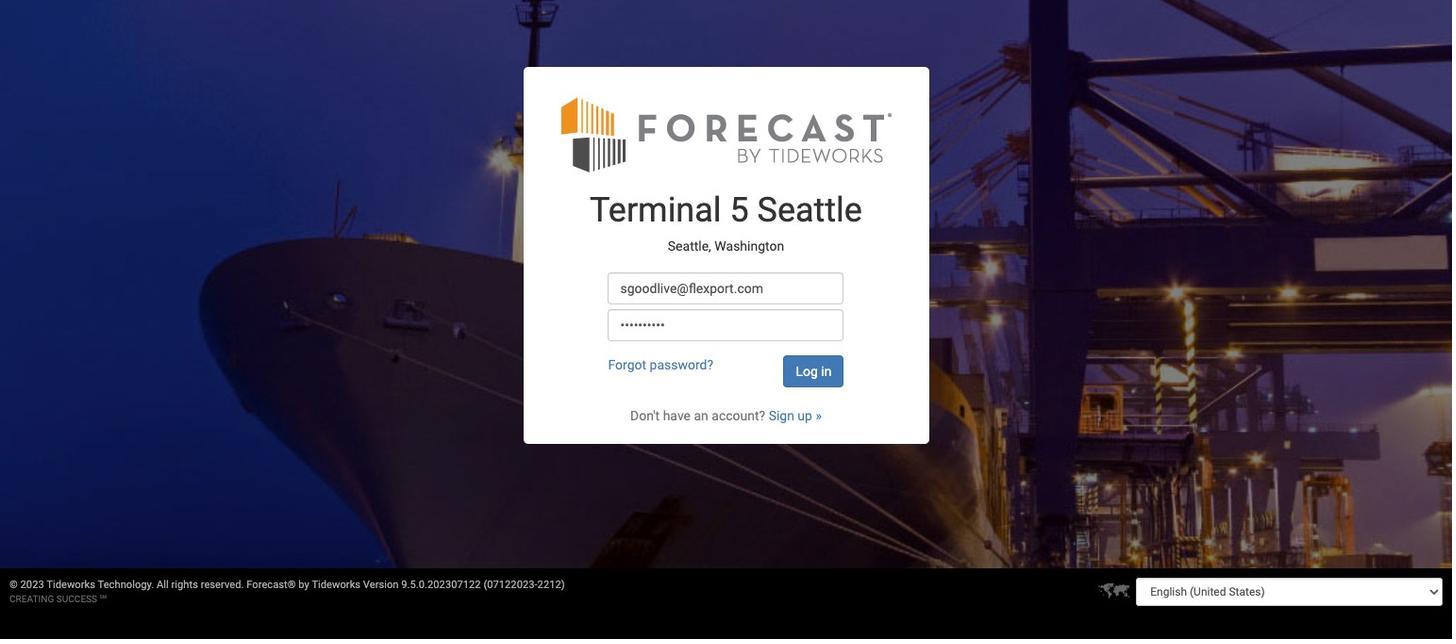Task type: vqa. For each thing, say whether or not it's contained in the screenshot.
Protection
no



Task type: locate. For each thing, give the bounding box(es) containing it.
sign up » link
[[769, 409, 822, 424]]

forgot password? link
[[608, 358, 713, 373]]

0 horizontal spatial tideworks
[[46, 579, 95, 592]]

(07122023-
[[483, 579, 537, 592]]

1 horizontal spatial tideworks
[[312, 579, 361, 592]]

success
[[56, 594, 97, 605]]

seattle
[[757, 191, 862, 230]]

terminal 5 seattle seattle, washington
[[590, 191, 862, 254]]

by
[[298, 579, 309, 592]]

terminal
[[590, 191, 721, 230]]

2 tideworks from the left
[[312, 579, 361, 592]]

tideworks up success
[[46, 579, 95, 592]]

password?
[[650, 358, 713, 373]]

5
[[730, 191, 749, 230]]

forecast®
[[247, 579, 296, 592]]

technology.
[[98, 579, 154, 592]]

tideworks right by
[[312, 579, 361, 592]]

Email or username text field
[[608, 273, 844, 305]]

sign
[[769, 409, 794, 424]]

version
[[363, 579, 399, 592]]

in
[[821, 364, 832, 379]]

1 tideworks from the left
[[46, 579, 95, 592]]

don't have an account? sign up »
[[630, 409, 822, 424]]

rights
[[171, 579, 198, 592]]

tideworks
[[46, 579, 95, 592], [312, 579, 361, 592]]

log
[[796, 364, 818, 379]]



Task type: describe. For each thing, give the bounding box(es) containing it.
forecast® by tideworks image
[[561, 95, 891, 174]]

all
[[157, 579, 169, 592]]

account?
[[712, 409, 765, 424]]

forgot
[[608, 358, 646, 373]]

have
[[663, 409, 691, 424]]

2212)
[[537, 579, 565, 592]]

reserved.
[[201, 579, 244, 592]]

log in button
[[784, 356, 844, 388]]

©
[[9, 579, 18, 592]]

2023
[[20, 579, 44, 592]]

up
[[798, 409, 812, 424]]

»
[[816, 409, 822, 424]]

washington
[[715, 239, 784, 254]]

creating
[[9, 594, 54, 605]]

Password password field
[[608, 310, 844, 342]]

forgot password? log in
[[608, 358, 832, 379]]

an
[[694, 409, 708, 424]]

℠
[[100, 594, 107, 605]]

9.5.0.202307122
[[401, 579, 481, 592]]

don't
[[630, 409, 660, 424]]

seattle,
[[668, 239, 711, 254]]

© 2023 tideworks technology. all rights reserved. forecast® by tideworks version 9.5.0.202307122 (07122023-2212) creating success ℠
[[9, 579, 565, 605]]



